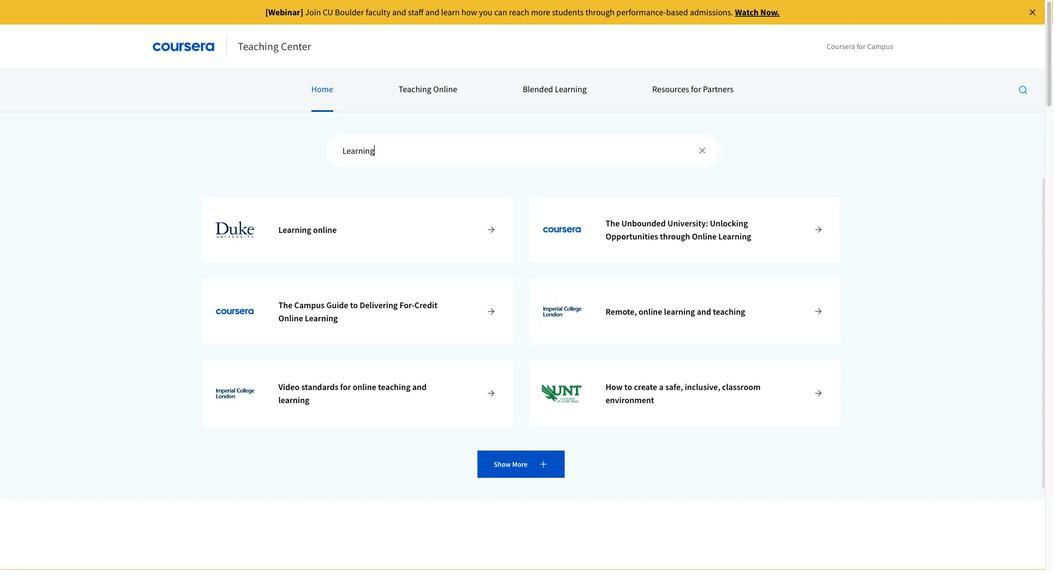 Task type: vqa. For each thing, say whether or not it's contained in the screenshot.
The Unbounded University: Unlocking Opportunities Through Online Learning 'LINK'
yes



Task type: describe. For each thing, give the bounding box(es) containing it.
boulder
[[335, 7, 364, 18]]

0 vertical spatial through
[[586, 7, 615, 18]]

the unbounded university: unlocking opportunities through online learning
[[606, 218, 752, 242]]

watch now. link
[[735, 7, 780, 18]]

teaching for teaching online
[[399, 84, 432, 95]]

for inside video standards for online teaching and learning
[[340, 381, 351, 392]]

reach
[[509, 7, 530, 18]]

standards
[[301, 381, 339, 392]]

coursera for campus link
[[816, 41, 905, 52]]

unbounded
[[622, 218, 666, 229]]

home link
[[311, 68, 333, 112]]

coursera
[[827, 41, 856, 51]]

resources for partners
[[652, 84, 734, 95]]

show more button
[[478, 451, 565, 478]]

coursera for campus
[[827, 41, 894, 51]]

blended
[[523, 84, 553, 95]]

delivering
[[360, 300, 398, 310]]

through inside the unbounded university: unlocking opportunities through online learning
[[660, 231, 690, 242]]

close banner image
[[1028, 7, 1038, 17]]

environment
[[606, 394, 655, 405]]

you
[[479, 7, 493, 18]]

students
[[552, 7, 584, 18]]

show
[[494, 460, 511, 469]]

online for remote,
[[639, 306, 663, 317]]

learning inside the remote, online learning and teaching link
[[664, 306, 695, 317]]

guide
[[327, 300, 349, 310]]

the for the unbounded university: unlocking opportunities through online learning
[[606, 218, 620, 229]]

the for the campus guide to delivering for-credit online learning
[[279, 300, 293, 310]]

blended learning
[[523, 84, 587, 95]]

blended learning link
[[523, 68, 587, 112]]

learning inside menu
[[555, 84, 587, 95]]

teaching for teaching center
[[238, 40, 279, 53]]

opportunities
[[606, 231, 659, 242]]

how
[[462, 7, 477, 18]]

more
[[531, 7, 551, 18]]

online inside video standards for online teaching and learning
[[353, 381, 376, 392]]

online inside the unbounded university: unlocking opportunities through online learning
[[692, 231, 717, 242]]



Task type: locate. For each thing, give the bounding box(es) containing it.
2 vertical spatial for
[[340, 381, 351, 392]]

the up opportunities
[[606, 218, 620, 229]]

1 horizontal spatial teaching
[[713, 306, 746, 317]]

now.
[[761, 7, 780, 18]]

learning online link
[[202, 197, 513, 262]]

online inside "link"
[[433, 84, 457, 95]]

to up the environment on the bottom of the page
[[625, 381, 633, 392]]

1 vertical spatial online
[[692, 231, 717, 242]]

through right the students
[[586, 7, 615, 18]]

1 horizontal spatial the
[[606, 218, 620, 229]]

learn
[[441, 7, 460, 18]]

unlocking
[[710, 218, 748, 229]]

remote, online learning and teaching
[[606, 306, 746, 317]]

0 horizontal spatial online
[[279, 313, 303, 324]]

teaching
[[238, 40, 279, 53], [399, 84, 432, 95]]

for
[[857, 41, 866, 51], [691, 84, 702, 95], [340, 381, 351, 392]]

0 vertical spatial learning
[[664, 306, 695, 317]]

1 vertical spatial through
[[660, 231, 690, 242]]

create
[[634, 381, 658, 392]]

online inside the campus guide to delivering for-credit online learning
[[279, 313, 303, 324]]

through down university:
[[660, 231, 690, 242]]

teaching center
[[238, 40, 311, 53]]

cu
[[323, 7, 333, 18]]

1 vertical spatial teaching
[[399, 84, 432, 95]]

to
[[350, 300, 358, 310], [625, 381, 633, 392]]

partners
[[703, 84, 734, 95]]

campus inside "link"
[[868, 41, 894, 51]]

campus inside the campus guide to delivering for-credit online learning
[[294, 300, 325, 310]]

teaching
[[713, 306, 746, 317], [378, 381, 411, 392]]

and
[[392, 7, 406, 18], [426, 7, 440, 18], [697, 306, 711, 317], [412, 381, 427, 392]]

admissions.
[[690, 7, 734, 18]]

0 horizontal spatial through
[[586, 7, 615, 18]]

[webinar]
[[265, 7, 304, 18]]

0 vertical spatial teaching
[[238, 40, 279, 53]]

0 vertical spatial teaching
[[713, 306, 746, 317]]

for right coursera
[[857, 41, 866, 51]]

1 vertical spatial teaching
[[378, 381, 411, 392]]

online inside the remote, online learning and teaching link
[[639, 306, 663, 317]]

2 vertical spatial online
[[279, 313, 303, 324]]

the unbounded university: unlocking opportunities through online learning link
[[530, 197, 841, 262]]

for right standards
[[340, 381, 351, 392]]

1 horizontal spatial online
[[353, 381, 376, 392]]

center
[[281, 40, 311, 53]]

0 horizontal spatial learning
[[279, 394, 310, 405]]

online
[[313, 224, 337, 235], [639, 306, 663, 317], [353, 381, 376, 392]]

safe,
[[666, 381, 683, 392]]

inclusive,
[[685, 381, 721, 392]]

learning inside the campus guide to delivering for-credit online learning
[[305, 313, 338, 324]]

1 horizontal spatial to
[[625, 381, 633, 392]]

2 vertical spatial online
[[353, 381, 376, 392]]

remote, online learning and teaching link
[[530, 279, 841, 344]]

can
[[494, 7, 508, 18]]

campus
[[868, 41, 894, 51], [294, 300, 325, 310]]

teaching online link
[[399, 68, 457, 112]]

0 horizontal spatial the
[[279, 300, 293, 310]]

video
[[279, 381, 300, 392]]

1 vertical spatial the
[[279, 300, 293, 310]]

campus right coursera
[[868, 41, 894, 51]]

resources for partners link
[[652, 68, 734, 112]]

to inside how to create a safe, inclusive, classroom environment
[[625, 381, 633, 392]]

0 horizontal spatial campus
[[294, 300, 325, 310]]

0 vertical spatial to
[[350, 300, 358, 310]]

video standards for online teaching and learning
[[279, 381, 427, 405]]

[webinar] join cu boulder faculty and staff and learn how you can reach more students through performance-based admissions. watch now.
[[265, 7, 780, 18]]

0 horizontal spatial to
[[350, 300, 358, 310]]

1 vertical spatial campus
[[294, 300, 325, 310]]

1 vertical spatial learning
[[279, 394, 310, 405]]

1 vertical spatial to
[[625, 381, 633, 392]]

2 horizontal spatial online
[[639, 306, 663, 317]]

teaching online
[[399, 84, 457, 95]]

learning
[[664, 306, 695, 317], [279, 394, 310, 405]]

the inside the unbounded university: unlocking opportunities through online learning
[[606, 218, 620, 229]]

2 horizontal spatial for
[[857, 41, 866, 51]]

faculty
[[366, 7, 391, 18]]

teaching for online
[[378, 381, 411, 392]]

0 horizontal spatial online
[[313, 224, 337, 235]]

learning online
[[279, 224, 337, 235]]

learning inside the unbounded university: unlocking opportunities through online learning
[[719, 231, 752, 242]]

to inside the campus guide to delivering for-credit online learning
[[350, 300, 358, 310]]

watch
[[735, 7, 759, 18]]

teaching center link
[[227, 35, 322, 57]]

online
[[433, 84, 457, 95], [692, 231, 717, 242], [279, 313, 303, 324]]

Search our resources... search field
[[326, 134, 719, 167]]

a
[[659, 381, 664, 392]]

based
[[666, 7, 688, 18]]

0 horizontal spatial teaching
[[378, 381, 411, 392]]

0 vertical spatial campus
[[868, 41, 894, 51]]

online inside learning online link
[[313, 224, 337, 235]]

video standards for online teaching and learning link
[[202, 361, 513, 426]]

1 vertical spatial online
[[639, 306, 663, 317]]

and inside video standards for online teaching and learning
[[412, 381, 427, 392]]

for left partners
[[691, 84, 702, 95]]

through
[[586, 7, 615, 18], [660, 231, 690, 242]]

0 vertical spatial the
[[606, 218, 620, 229]]

how to create a safe, inclusive, classroom environment link
[[530, 361, 841, 426]]

campus left guide
[[294, 300, 325, 310]]

the left guide
[[279, 300, 293, 310]]

1 horizontal spatial teaching
[[399, 84, 432, 95]]

1 horizontal spatial online
[[433, 84, 457, 95]]

0 vertical spatial online
[[313, 224, 337, 235]]

online for learning
[[313, 224, 337, 235]]

to right guide
[[350, 300, 358, 310]]

the campus guide to delivering for-credit online learning
[[279, 300, 438, 324]]

performance-
[[617, 7, 666, 18]]

2 horizontal spatial online
[[692, 231, 717, 242]]

0 vertical spatial online
[[433, 84, 457, 95]]

menu
[[0, 68, 1045, 112]]

staff
[[408, 7, 424, 18]]

1 horizontal spatial through
[[660, 231, 690, 242]]

remote,
[[606, 306, 637, 317]]

how to create a safe, inclusive, classroom environment
[[606, 381, 761, 405]]

show more
[[494, 460, 528, 469]]

the inside the campus guide to delivering for-credit online learning
[[279, 300, 293, 310]]

for for campus
[[857, 41, 866, 51]]

resources
[[652, 84, 690, 95]]

home
[[311, 84, 333, 95]]

teaching for and
[[713, 306, 746, 317]]

join
[[305, 7, 321, 18]]

the campus guide to delivering for-credit online learning link
[[202, 279, 513, 344]]

learning inside video standards for online teaching and learning
[[279, 394, 310, 405]]

credit
[[415, 300, 438, 310]]

the
[[606, 218, 620, 229], [279, 300, 293, 310]]

teaching inside "link"
[[399, 84, 432, 95]]

teaching inside video standards for online teaching and learning
[[378, 381, 411, 392]]

1 horizontal spatial for
[[691, 84, 702, 95]]

for-
[[400, 300, 415, 310]]

1 horizontal spatial learning
[[664, 306, 695, 317]]

0 horizontal spatial teaching
[[238, 40, 279, 53]]

how
[[606, 381, 623, 392]]

for for partners
[[691, 84, 702, 95]]

1 horizontal spatial campus
[[868, 41, 894, 51]]

more
[[512, 460, 528, 469]]

learning
[[555, 84, 587, 95], [279, 224, 311, 235], [719, 231, 752, 242], [305, 313, 338, 324]]

menu containing home
[[0, 68, 1045, 112]]

0 horizontal spatial for
[[340, 381, 351, 392]]

university:
[[668, 218, 709, 229]]

0 vertical spatial for
[[857, 41, 866, 51]]

1 vertical spatial for
[[691, 84, 702, 95]]

classroom
[[722, 381, 761, 392]]



